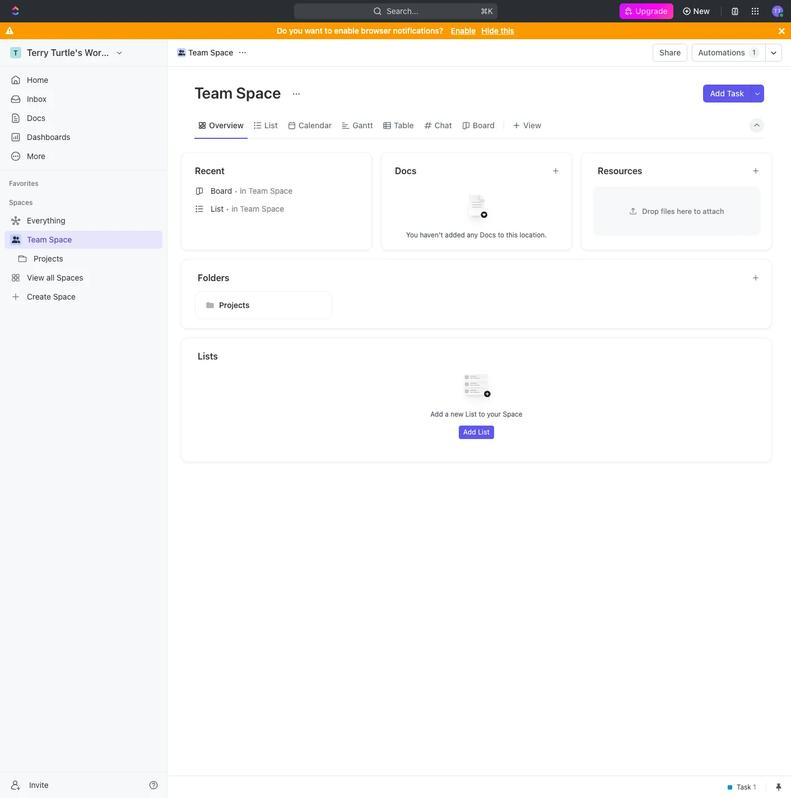 Task type: describe. For each thing, give the bounding box(es) containing it.
new button
[[678, 2, 717, 20]]

projects inside button
[[219, 300, 250, 310]]

home link
[[4, 71, 162, 89]]

browser
[[361, 26, 391, 35]]

board link
[[471, 117, 495, 133]]

view all spaces
[[27, 273, 83, 282]]

haven't
[[420, 231, 443, 239]]

space down the everything
[[49, 235, 72, 244]]

everything
[[27, 216, 65, 225]]

board for board • in team space
[[211, 186, 232, 196]]

create space
[[27, 292, 76, 301]]

add a new list to your space
[[430, 410, 523, 418]]

chat link
[[432, 117, 452, 133]]

attach
[[703, 206, 724, 215]]

resources
[[598, 166, 642, 176]]

all
[[46, 273, 55, 282]]

dashboards link
[[4, 128, 162, 146]]

inbox link
[[4, 90, 162, 108]]

task
[[727, 89, 744, 98]]

list inside "button"
[[478, 428, 490, 436]]

dashboards
[[27, 132, 70, 142]]

everything link
[[4, 212, 160, 230]]

docs link
[[4, 109, 162, 127]]

do
[[277, 26, 287, 35]]

upgrade
[[636, 6, 668, 16]]

user group image
[[178, 50, 185, 55]]

1 vertical spatial this
[[506, 231, 518, 239]]

docs inside sidebar navigation
[[27, 113, 45, 123]]

list left calendar link
[[264, 120, 278, 130]]

0 vertical spatial this
[[501, 26, 514, 35]]

folders button
[[197, 271, 743, 285]]

to right here
[[694, 206, 701, 215]]

view all spaces link
[[4, 269, 160, 287]]

1
[[752, 48, 756, 57]]

0 horizontal spatial team space link
[[27, 231, 160, 249]]

create space link
[[4, 288, 160, 306]]

any
[[467, 231, 478, 239]]

enable
[[334, 26, 359, 35]]

do you want to enable browser notifications? enable hide this
[[277, 26, 514, 35]]

t
[[13, 48, 18, 57]]

more
[[27, 151, 45, 161]]

invite
[[29, 780, 49, 790]]

terry
[[27, 48, 49, 58]]

add list
[[463, 428, 490, 436]]

tt button
[[769, 2, 787, 20]]

you
[[406, 231, 418, 239]]

table link
[[392, 117, 414, 133]]

gantt
[[353, 120, 373, 130]]

gantt link
[[350, 117, 373, 133]]

to right any
[[498, 231, 504, 239]]

space up list link on the top left
[[236, 83, 281, 102]]

hide
[[481, 26, 499, 35]]

search...
[[386, 6, 418, 16]]

new
[[693, 6, 710, 16]]

want
[[305, 26, 323, 35]]

location.
[[520, 231, 547, 239]]

team space inside sidebar navigation
[[27, 235, 72, 244]]

1 horizontal spatial team space link
[[174, 46, 236, 59]]

create
[[27, 292, 51, 301]]

team down board • in team space
[[240, 204, 259, 213]]

recent
[[195, 166, 225, 176]]

drop files here to attach
[[642, 206, 724, 215]]

space down board • in team space
[[262, 204, 284, 213]]

0 vertical spatial spaces
[[9, 198, 33, 207]]

no lists icon. image
[[454, 365, 499, 410]]

team up list • in team space
[[248, 186, 268, 196]]

to left your
[[479, 410, 485, 418]]



Task type: vqa. For each thing, say whether or not it's contained in the screenshot.
Move link
no



Task type: locate. For each thing, give the bounding box(es) containing it.
list • in team space
[[211, 204, 284, 213]]

⌘k
[[481, 6, 493, 16]]

favorites button
[[4, 177, 43, 190]]

add list button
[[459, 426, 494, 439]]

spaces
[[9, 198, 33, 207], [57, 273, 83, 282]]

added
[[445, 231, 465, 239]]

1 horizontal spatial spaces
[[57, 273, 83, 282]]

tt
[[774, 7, 781, 14]]

view inside button
[[523, 120, 541, 130]]

chat
[[435, 120, 452, 130]]

2 vertical spatial docs
[[480, 231, 496, 239]]

spaces down favorites button
[[9, 198, 33, 207]]

board • in team space
[[211, 186, 293, 196]]

0 vertical spatial •
[[234, 186, 238, 195]]

board right chat
[[473, 120, 495, 130]]

add left a
[[430, 410, 443, 418]]

docs down the inbox
[[27, 113, 45, 123]]

1 horizontal spatial board
[[473, 120, 495, 130]]

0 horizontal spatial in
[[231, 204, 238, 213]]

calendar link
[[296, 117, 332, 133]]

enable
[[451, 26, 476, 35]]

1 vertical spatial team space link
[[27, 231, 160, 249]]

1 vertical spatial view
[[27, 273, 44, 282]]

table
[[394, 120, 414, 130]]

0 vertical spatial view
[[523, 120, 541, 130]]

• inside list • in team space
[[226, 204, 229, 213]]

projects down folders
[[219, 300, 250, 310]]

projects up all
[[34, 254, 63, 263]]

folders
[[198, 273, 229, 283]]

spaces right all
[[57, 273, 83, 282]]

add left 'task'
[[710, 89, 725, 98]]

1 horizontal spatial in
[[240, 186, 246, 196]]

team space link
[[174, 46, 236, 59], [27, 231, 160, 249]]

more button
[[4, 147, 162, 165]]

• up list • in team space
[[234, 186, 238, 195]]

a
[[445, 410, 449, 418]]

view left all
[[27, 273, 44, 282]]

tree inside sidebar navigation
[[4, 212, 162, 306]]

in for list
[[231, 204, 238, 213]]

favorites
[[9, 179, 39, 188]]

board for board
[[473, 120, 495, 130]]

1 horizontal spatial projects
[[219, 300, 250, 310]]

to
[[325, 26, 332, 35], [694, 206, 701, 215], [498, 231, 504, 239], [479, 410, 485, 418]]

drop
[[642, 206, 659, 215]]

• for list
[[226, 204, 229, 213]]

team right user group icon
[[188, 48, 208, 57]]

you haven't added any docs to this location.
[[406, 231, 547, 239]]

1 vertical spatial projects
[[219, 300, 250, 310]]

lists
[[198, 351, 218, 361]]

view for view
[[523, 120, 541, 130]]

upgrade link
[[620, 3, 673, 19]]

2 vertical spatial add
[[463, 428, 476, 436]]

1 vertical spatial spaces
[[57, 273, 83, 282]]

terry turtle's workspace
[[27, 48, 131, 58]]

add inside "button"
[[463, 428, 476, 436]]

0 vertical spatial docs
[[27, 113, 45, 123]]

projects link
[[34, 250, 160, 268]]

add task
[[710, 89, 744, 98]]

resources button
[[597, 164, 743, 178]]

sidebar navigation
[[0, 39, 170, 798]]

inbox
[[27, 94, 47, 104]]

add task button
[[703, 85, 751, 103]]

in down board • in team space
[[231, 204, 238, 213]]

no most used docs image
[[454, 186, 499, 231]]

board
[[473, 120, 495, 130], [211, 186, 232, 196]]

0 horizontal spatial docs
[[27, 113, 45, 123]]

projects inside sidebar navigation
[[34, 254, 63, 263]]

•
[[234, 186, 238, 195], [226, 204, 229, 213]]

add
[[710, 89, 725, 98], [430, 410, 443, 418], [463, 428, 476, 436]]

0 horizontal spatial •
[[226, 204, 229, 213]]

view for view all spaces
[[27, 273, 44, 282]]

team down the everything
[[27, 235, 47, 244]]

0 vertical spatial team space
[[188, 48, 233, 57]]

view button
[[509, 112, 545, 138]]

you
[[289, 26, 303, 35]]

team space up overview
[[194, 83, 284, 102]]

view inside sidebar navigation
[[27, 273, 44, 282]]

spaces inside view all spaces link
[[57, 273, 83, 282]]

list down add a new list to your space
[[478, 428, 490, 436]]

tree
[[4, 212, 162, 306]]

• for board
[[234, 186, 238, 195]]

1 vertical spatial in
[[231, 204, 238, 213]]

view button
[[509, 117, 545, 133]]

new
[[451, 410, 463, 418]]

workspace
[[85, 48, 131, 58]]

calendar
[[298, 120, 332, 130]]

list right new
[[465, 410, 477, 418]]

terry turtle's workspace, , element
[[10, 47, 21, 58]]

share
[[659, 48, 681, 57]]

team
[[188, 48, 208, 57], [194, 83, 233, 102], [248, 186, 268, 196], [240, 204, 259, 213], [27, 235, 47, 244]]

1 vertical spatial docs
[[395, 166, 416, 176]]

home
[[27, 75, 48, 85]]

1 horizontal spatial view
[[523, 120, 541, 130]]

your
[[487, 410, 501, 418]]

space
[[210, 48, 233, 57], [236, 83, 281, 102], [270, 186, 293, 196], [262, 204, 284, 213], [49, 235, 72, 244], [53, 292, 76, 301], [503, 410, 523, 418]]

to right want
[[325, 26, 332, 35]]

team space right user group icon
[[188, 48, 233, 57]]

2 horizontal spatial add
[[710, 89, 725, 98]]

projects button
[[195, 291, 332, 319]]

add for add list
[[463, 428, 476, 436]]

0 vertical spatial add
[[710, 89, 725, 98]]

list link
[[262, 117, 278, 133]]

turtle's
[[51, 48, 82, 58]]

0 vertical spatial board
[[473, 120, 495, 130]]

1 horizontal spatial •
[[234, 186, 238, 195]]

overview link
[[207, 117, 244, 133]]

notifications?
[[393, 26, 443, 35]]

files
[[661, 206, 675, 215]]

0 horizontal spatial board
[[211, 186, 232, 196]]

list
[[264, 120, 278, 130], [211, 204, 224, 213], [465, 410, 477, 418], [478, 428, 490, 436]]

team space
[[188, 48, 233, 57], [194, 83, 284, 102], [27, 235, 72, 244]]

automations
[[698, 48, 745, 57]]

space down view all spaces
[[53, 292, 76, 301]]

0 vertical spatial team space link
[[174, 46, 236, 59]]

• inside board • in team space
[[234, 186, 238, 195]]

add inside button
[[710, 89, 725, 98]]

add down add a new list to your space
[[463, 428, 476, 436]]

overview
[[209, 120, 244, 130]]

1 vertical spatial board
[[211, 186, 232, 196]]

view right "board" link in the right top of the page
[[523, 120, 541, 130]]

1 vertical spatial add
[[430, 410, 443, 418]]

add for add task
[[710, 89, 725, 98]]

team space down the everything
[[27, 235, 72, 244]]

team inside tree
[[27, 235, 47, 244]]

this
[[501, 26, 514, 35], [506, 231, 518, 239]]

list down the recent
[[211, 204, 224, 213]]

this right hide
[[501, 26, 514, 35]]

share button
[[653, 44, 688, 62]]

docs right any
[[480, 231, 496, 239]]

lists button
[[197, 350, 759, 363]]

2 vertical spatial team space
[[27, 235, 72, 244]]

this left location.
[[506, 231, 518, 239]]

space up list • in team space
[[270, 186, 293, 196]]

0 horizontal spatial view
[[27, 273, 44, 282]]

0 horizontal spatial projects
[[34, 254, 63, 263]]

0 horizontal spatial add
[[430, 410, 443, 418]]

in
[[240, 186, 246, 196], [231, 204, 238, 213]]

in for board
[[240, 186, 246, 196]]

team up the overview link
[[194, 83, 233, 102]]

0 horizontal spatial spaces
[[9, 198, 33, 207]]

in up list • in team space
[[240, 186, 246, 196]]

0 vertical spatial projects
[[34, 254, 63, 263]]

docs down the table link
[[395, 166, 416, 176]]

board down the recent
[[211, 186, 232, 196]]

1 vertical spatial team space
[[194, 83, 284, 102]]

space right user group icon
[[210, 48, 233, 57]]

0 vertical spatial in
[[240, 186, 246, 196]]

• down board • in team space
[[226, 204, 229, 213]]

add for add a new list to your space
[[430, 410, 443, 418]]

1 horizontal spatial add
[[463, 428, 476, 436]]

1 vertical spatial •
[[226, 204, 229, 213]]

docs
[[27, 113, 45, 123], [395, 166, 416, 176], [480, 231, 496, 239]]

space right your
[[503, 410, 523, 418]]

tree containing everything
[[4, 212, 162, 306]]

view
[[523, 120, 541, 130], [27, 273, 44, 282]]

here
[[677, 206, 692, 215]]

1 horizontal spatial docs
[[395, 166, 416, 176]]

user group image
[[11, 236, 20, 243]]

2 horizontal spatial docs
[[480, 231, 496, 239]]



